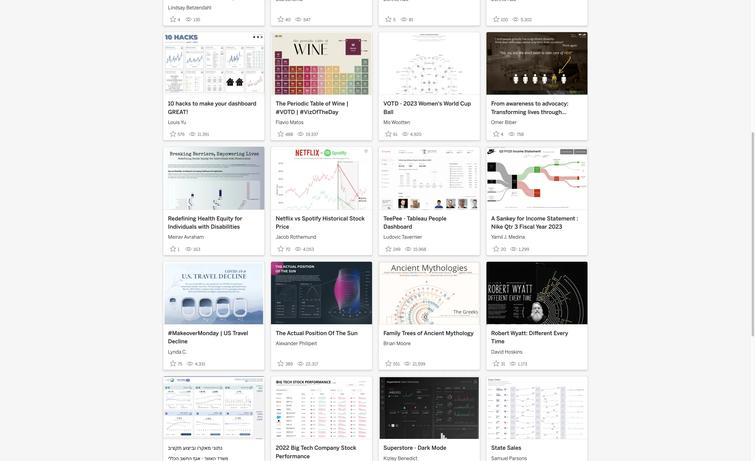 Task type: locate. For each thing, give the bounding box(es) containing it.
2 for from the left
[[517, 216, 525, 222]]

1 vertical spatial -
[[404, 216, 406, 222]]

for right equity
[[235, 216, 243, 222]]

of
[[326, 101, 331, 107], [418, 331, 423, 337]]

488
[[286, 132, 293, 137]]

add favorite button left 547
[[276, 14, 293, 24]]

4 down the lindsay
[[178, 17, 180, 22]]

4,920
[[411, 132, 422, 137]]

with
[[198, 224, 210, 231]]

add favorite button containing 4
[[168, 14, 183, 24]]

1 horizontal spatial 4
[[501, 132, 504, 137]]

add favorite button containing 75
[[168, 359, 184, 369]]

2023 down the 'statement'
[[549, 224, 563, 231]]

avraham
[[184, 235, 204, 240]]

year
[[536, 224, 548, 231]]

4 for 758
[[501, 132, 504, 137]]

lynda
[[168, 350, 181, 355]]

תקציב
[[168, 445, 182, 452]]

from awareness to advocacy: transforming lives through disability understanding link
[[492, 100, 583, 124]]

stock for 2022 big tech company stock performance
[[341, 445, 357, 452]]

758
[[517, 132, 524, 137]]

stock inside 2022 big tech company stock performance
[[341, 445, 357, 452]]

to for advocacy:
[[536, 101, 541, 107]]

4 for 135
[[178, 17, 180, 22]]

stock inside netflix vs spotify historical stock price
[[350, 216, 365, 222]]

the for the periodic table of wine | #votd | #vizoftheday
[[276, 101, 286, 107]]

0 vertical spatial stock
[[350, 216, 365, 222]]

19,337
[[306, 132, 318, 137]]

betzendahl
[[186, 5, 212, 10]]

sun
[[347, 331, 358, 337]]

stock right company
[[341, 445, 357, 452]]

to left make
[[193, 101, 198, 107]]

ancient
[[424, 331, 445, 337]]

add favorite button down mo
[[384, 129, 400, 139]]

1 horizontal spatial 2023
[[549, 224, 563, 231]]

0 horizontal spatial 4
[[178, 17, 180, 22]]

0 horizontal spatial |
[[220, 331, 222, 337]]

equity
[[217, 216, 234, 222]]

0 vertical spatial 2023
[[404, 101, 417, 107]]

| left "us"
[[220, 331, 222, 337]]

the right of
[[336, 331, 346, 337]]

table
[[310, 101, 324, 107]]

2 to from the left
[[536, 101, 541, 107]]

135 views element
[[183, 15, 203, 25]]

0 horizontal spatial to
[[193, 101, 198, 107]]

add favorite button down lynda c.
[[168, 359, 184, 369]]

0 horizontal spatial 2023
[[404, 101, 417, 107]]

people
[[429, 216, 447, 222]]

2 horizontal spatial |
[[347, 101, 349, 107]]

fiscal
[[520, 224, 535, 231]]

1 to from the left
[[193, 101, 198, 107]]

0 vertical spatial -
[[400, 101, 402, 107]]

Add Favorite button
[[168, 14, 183, 24], [276, 14, 293, 24], [384, 14, 398, 24], [492, 14, 510, 24], [384, 129, 400, 139], [168, 244, 183, 254], [276, 244, 292, 254], [384, 244, 403, 254], [492, 244, 508, 254], [168, 359, 184, 369]]

Add Favorite button
[[168, 129, 187, 139]]

4,920 views element
[[400, 130, 424, 140]]

4 inside add favorite button
[[178, 17, 180, 22]]

of left the wine
[[326, 101, 331, 107]]

david hoskins
[[492, 350, 523, 355]]

add favorite button containing 20
[[492, 244, 508, 254]]

1 horizontal spatial for
[[517, 216, 525, 222]]

jacob rothemund
[[276, 235, 317, 240]]

disabilities
[[211, 224, 240, 231]]

2 horizontal spatial -
[[415, 445, 417, 452]]

the up #votd
[[276, 101, 286, 107]]

add favorite button down meirav on the bottom of the page
[[168, 244, 183, 254]]

for
[[235, 216, 243, 222], [517, 216, 525, 222]]

to up lives
[[536, 101, 541, 107]]

551
[[394, 362, 400, 367]]

מאקרו
[[197, 445, 211, 452]]

time
[[492, 339, 505, 346]]

21,599 views element
[[402, 360, 428, 370]]

alexander
[[276, 341, 298, 347]]

family trees of ancient mythology link
[[384, 330, 475, 338]]

make
[[199, 101, 214, 107]]

add favorite button containing 61
[[384, 129, 400, 139]]

add favorite button left 5,302
[[492, 14, 510, 24]]

2 vertical spatial |
[[220, 331, 222, 337]]

the inside the periodic table of wine | #votd | #vizoftheday
[[276, 101, 286, 107]]

:
[[577, 216, 579, 222]]

add favorite button containing 249
[[384, 244, 403, 254]]

1,173 views element
[[507, 360, 530, 370]]

1 vertical spatial 2023
[[549, 224, 563, 231]]

Add Favorite button
[[276, 129, 295, 139]]

0 horizontal spatial for
[[235, 216, 243, 222]]

workbook thumbnail image for every
[[487, 262, 588, 325]]

163 views element
[[183, 245, 203, 255]]

stock right historical
[[350, 216, 365, 222]]

the up alexander
[[276, 331, 286, 337]]

brian
[[384, 341, 396, 347]]

medina
[[509, 235, 525, 240]]

philipeit
[[299, 341, 317, 347]]

3
[[515, 224, 518, 231]]

wootten
[[392, 120, 411, 125]]

workbook thumbnail image
[[163, 32, 264, 95], [271, 32, 372, 95], [379, 32, 480, 95], [487, 32, 588, 95], [163, 147, 264, 210], [271, 147, 372, 210], [379, 147, 480, 210], [487, 147, 588, 210], [163, 262, 264, 325], [271, 262, 372, 325], [379, 262, 480, 325], [487, 262, 588, 325], [163, 377, 264, 440], [271, 377, 372, 440], [379, 377, 480, 440], [487, 377, 588, 440]]

brian moore
[[384, 341, 411, 347]]

וביצוע
[[183, 445, 196, 452]]

to inside from awareness to advocacy: transforming lives through disability understanding
[[536, 101, 541, 107]]

add favorite button containing 5
[[384, 14, 398, 24]]

the actual position of the sun link
[[276, 330, 367, 338]]

add favorite button down yamil
[[492, 244, 508, 254]]

trees
[[402, 331, 416, 337]]

flavio matos link
[[276, 117, 367, 126]]

votd
[[384, 101, 399, 107]]

dashboard
[[228, 101, 257, 107]]

| right the wine
[[347, 101, 349, 107]]

0 vertical spatial 4
[[178, 17, 180, 22]]

workbook thumbnail image for make
[[163, 32, 264, 95]]

the actual position of the sun
[[276, 331, 358, 337]]

- for dark
[[415, 445, 417, 452]]

omer
[[492, 120, 504, 125]]

1,299 views element
[[508, 245, 532, 255]]

to inside 10 hacks to make your dashboard great!
[[193, 101, 198, 107]]

from
[[492, 101, 505, 107]]

historical
[[323, 216, 348, 222]]

of right trees
[[418, 331, 423, 337]]

add favorite button containing 40
[[276, 14, 293, 24]]

add favorite button down jacob
[[276, 244, 292, 254]]

individuals
[[168, 224, 197, 231]]

0 horizontal spatial of
[[326, 101, 331, 107]]

add favorite button down the lindsay
[[168, 14, 183, 24]]

robert wyatt: different every time link
[[492, 330, 583, 347]]

ball
[[384, 109, 394, 116]]

robert wyatt: different every time
[[492, 331, 569, 346]]

add favorite button down ludovic
[[384, 244, 403, 254]]

- left dark
[[415, 445, 417, 452]]

robert
[[492, 331, 510, 337]]

add favorite button for 4,331
[[168, 359, 184, 369]]

teepee - tableau people dashboard link
[[384, 215, 475, 232]]

0 horizontal spatial -
[[400, 101, 402, 107]]

- inside the votd - 2023 women's world cup ball
[[400, 101, 402, 107]]

| down the periodic in the top of the page
[[297, 109, 299, 116]]

for inside a sankey for income statement : nike qtr 3 fiscal year 2023
[[517, 216, 525, 222]]

- inside teepee - tableau people dashboard
[[404, 216, 406, 222]]

nike
[[492, 224, 504, 231]]

- right 'votd'
[[400, 101, 402, 107]]

position
[[306, 331, 327, 337]]

david hoskins link
[[492, 347, 583, 356]]

- for tableau
[[404, 216, 406, 222]]

0 vertical spatial of
[[326, 101, 331, 107]]

add favorite button containing 1
[[168, 244, 183, 254]]

add favorite button containing 100
[[492, 14, 510, 24]]

2 vertical spatial -
[[415, 445, 417, 452]]

2023 right 'votd'
[[404, 101, 417, 107]]

superstore - dark mode link
[[384, 445, 475, 453]]

1 vertical spatial of
[[418, 331, 423, 337]]

5,302 views element
[[510, 15, 535, 25]]

rothemund
[[290, 235, 317, 240]]

0 vertical spatial |
[[347, 101, 349, 107]]

1 vertical spatial stock
[[341, 445, 357, 452]]

netflix vs spotify historical stock price link
[[276, 215, 367, 232]]

through
[[541, 109, 562, 116]]

1 vertical spatial 4
[[501, 132, 504, 137]]

lindsay betzendahl
[[168, 5, 212, 10]]

4 down 'omer biber'
[[501, 132, 504, 137]]

yamil j. medina
[[492, 235, 525, 240]]

mythology
[[446, 331, 474, 337]]

yamil j. medina link
[[492, 232, 583, 241]]

1 horizontal spatial to
[[536, 101, 541, 107]]

- up dashboard on the top right
[[404, 216, 406, 222]]

flavio matos
[[276, 120, 304, 125]]

matos
[[290, 120, 304, 125]]

workbook thumbnail image for historical
[[271, 147, 372, 210]]

jacob rothemund link
[[276, 232, 367, 241]]

547 views element
[[293, 15, 313, 25]]

for up the 3
[[517, 216, 525, 222]]

biber
[[505, 120, 517, 125]]

1 horizontal spatial |
[[297, 109, 299, 116]]

add favorite button left 81 at the right top
[[384, 14, 398, 24]]

decline
[[168, 339, 188, 346]]

hoskins
[[505, 350, 523, 355]]

1 vertical spatial |
[[297, 109, 299, 116]]

tech
[[301, 445, 313, 452]]

jacob
[[276, 235, 289, 240]]

add favorite button containing 70
[[276, 244, 292, 254]]

different
[[529, 331, 553, 337]]

qtr
[[505, 224, 514, 231]]

4 inside button
[[501, 132, 504, 137]]

1 horizontal spatial -
[[404, 216, 406, 222]]

workbook thumbnail image for advocacy:
[[487, 32, 588, 95]]

lives
[[528, 109, 540, 116]]

19,337 views element
[[295, 130, 321, 140]]

for inside redefining health equity for individuals with disabilities
[[235, 216, 243, 222]]

1 for from the left
[[235, 216, 243, 222]]

vs
[[295, 216, 301, 222]]

15,968 views element
[[403, 245, 429, 255]]

income
[[526, 216, 546, 222]]



Task type: vqa. For each thing, say whether or not it's contained in the screenshot.


Task type: describe. For each thing, give the bounding box(es) containing it.
spotify
[[302, 216, 321, 222]]

mo
[[384, 120, 391, 125]]

of
[[329, 331, 335, 337]]

1,173
[[518, 362, 528, 367]]

#votd
[[276, 109, 295, 116]]

lindsay
[[168, 5, 185, 10]]

mo wootten
[[384, 120, 411, 125]]

547
[[304, 17, 311, 22]]

lynda c.
[[168, 350, 187, 355]]

#makeovermonday | us travel decline
[[168, 331, 248, 346]]

Add Favorite button
[[492, 129, 506, 139]]

11,391 views element
[[187, 130, 212, 140]]

the for the actual position of the sun
[[276, 331, 286, 337]]

state sales
[[492, 445, 522, 452]]

workbook thumbnail image for people
[[379, 147, 480, 210]]

2022 big tech company stock performance link
[[276, 445, 367, 462]]

family
[[384, 331, 401, 337]]

4,331
[[195, 362, 206, 367]]

a sankey for income statement : nike qtr 3 fiscal year 2023 link
[[492, 215, 583, 232]]

add favorite button for 135
[[168, 14, 183, 24]]

stock for netflix vs spotify historical stock price
[[350, 216, 365, 222]]

votd - 2023 women's world cup ball link
[[384, 100, 475, 117]]

david
[[492, 350, 504, 355]]

Add Favorite button
[[492, 359, 507, 369]]

the periodic table of wine | #votd | #vizoftheday link
[[276, 100, 367, 117]]

ludovic
[[384, 235, 401, 240]]

omer biber link
[[492, 117, 583, 126]]

world
[[444, 101, 459, 107]]

נתוני מאקרו וביצוע תקציב link
[[168, 445, 260, 453]]

redefining health equity for individuals with disabilities
[[168, 216, 243, 231]]

249
[[394, 247, 401, 252]]

5
[[394, 17, 396, 22]]

superstore
[[384, 445, 413, 452]]

163
[[194, 247, 200, 252]]

your
[[215, 101, 227, 107]]

22,317 views element
[[295, 360, 321, 370]]

actual
[[287, 331, 304, 337]]

awareness
[[507, 101, 534, 107]]

4,053 views element
[[292, 245, 317, 255]]

31
[[501, 362, 506, 367]]

4,331 views element
[[184, 360, 208, 370]]

workbook thumbnail image for travel
[[163, 262, 264, 325]]

yu
[[181, 120, 186, 125]]

add favorite button for 4,920
[[384, 129, 400, 139]]

from awareness to advocacy: transforming lives through disability understanding
[[492, 101, 569, 124]]

votd - 2023 women's world cup ball
[[384, 101, 471, 116]]

Add Favorite button
[[384, 359, 402, 369]]

a sankey for income statement : nike qtr 3 fiscal year 2023
[[492, 216, 579, 231]]

louis yu link
[[168, 117, 260, 126]]

2023 inside the votd - 2023 women's world cup ball
[[404, 101, 417, 107]]

Add Favorite button
[[276, 359, 295, 369]]

ludovic tavernier
[[384, 235, 423, 240]]

2023 inside a sankey for income statement : nike qtr 3 fiscal year 2023
[[549, 224, 563, 231]]

wyatt:
[[511, 331, 528, 337]]

4,053
[[303, 247, 314, 252]]

10 hacks to make your dashboard great!
[[168, 101, 257, 116]]

workbook thumbnail image for ancient
[[379, 262, 480, 325]]

understanding
[[517, 117, 556, 124]]

netflix
[[276, 216, 294, 222]]

redefining health equity for individuals with disabilities link
[[168, 215, 260, 232]]

workbook thumbnail image for of
[[271, 262, 372, 325]]

mode
[[432, 445, 447, 452]]

omer biber
[[492, 120, 517, 125]]

tableau
[[407, 216, 428, 222]]

- for 2023
[[400, 101, 402, 107]]

81
[[409, 17, 414, 22]]

workbook thumbnail image for income
[[487, 147, 588, 210]]

add favorite button for 4,053
[[276, 244, 292, 254]]

61
[[394, 132, 398, 137]]

2022 big tech company stock performance
[[276, 445, 357, 460]]

1 horizontal spatial of
[[418, 331, 423, 337]]

| inside #makeovermonday | us travel decline
[[220, 331, 222, 337]]

mo wootten link
[[384, 117, 475, 126]]

brian moore link
[[384, 338, 475, 348]]

add favorite button for 15,968
[[384, 244, 403, 254]]

price
[[276, 224, 289, 231]]

lindsay betzendahl link
[[168, 2, 260, 11]]

to for make
[[193, 101, 198, 107]]

state sales link
[[492, 445, 583, 453]]

2022
[[276, 445, 290, 452]]

dark
[[418, 445, 431, 452]]

11,391
[[198, 132, 209, 137]]

sales
[[507, 445, 522, 452]]

add favorite button for 1,299
[[492, 244, 508, 254]]

flavio
[[276, 120, 289, 125]]

of inside the periodic table of wine | #votd | #vizoftheday
[[326, 101, 331, 107]]

alexander philipeit link
[[276, 338, 367, 348]]

disability
[[492, 117, 516, 124]]

big
[[291, 445, 300, 452]]

1,299
[[519, 247, 530, 252]]

redefining
[[168, 216, 196, 222]]

add favorite button for 163
[[168, 244, 183, 254]]

נתוני מאקרו וביצוע תקציב
[[168, 445, 223, 452]]

40
[[286, 17, 291, 22]]

758 views element
[[506, 130, 527, 140]]

75
[[178, 362, 182, 367]]

teepee - tableau people dashboard
[[384, 216, 447, 231]]

workbook thumbnail image for of
[[271, 32, 372, 95]]

company
[[315, 445, 340, 452]]

every
[[554, 331, 569, 337]]

21,599
[[413, 362, 426, 367]]

add favorite button for 5,302
[[492, 14, 510, 24]]

workbook thumbnail image for for
[[163, 147, 264, 210]]

statement
[[547, 216, 576, 222]]

performance
[[276, 454, 310, 460]]

81 views element
[[398, 15, 416, 25]]

us
[[224, 331, 232, 337]]

add favorite button for 547
[[276, 14, 293, 24]]

state
[[492, 445, 506, 452]]

workbook thumbnail image for women's
[[379, 32, 480, 95]]

100
[[501, 17, 509, 22]]

superstore - dark mode
[[384, 445, 447, 452]]

70
[[286, 247, 291, 252]]

add favorite button for 81
[[384, 14, 398, 24]]



